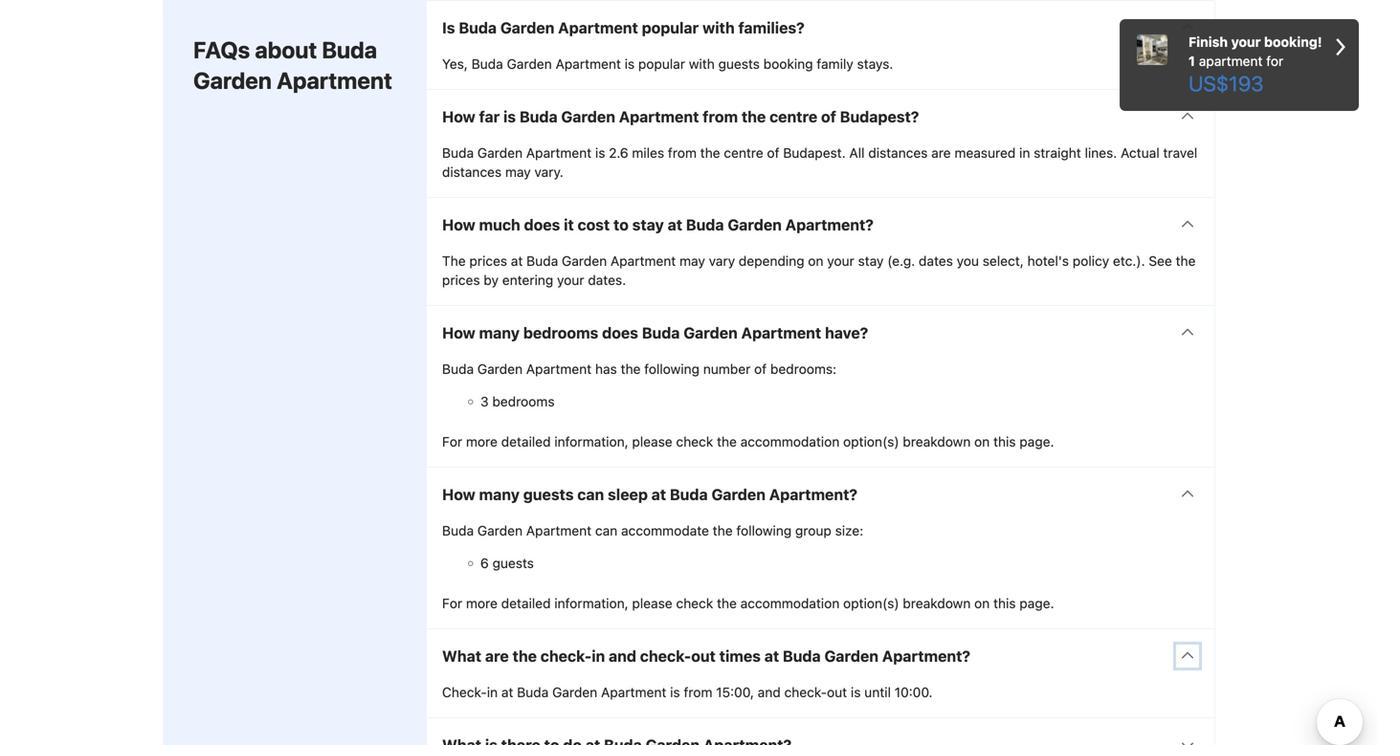 Task type: vqa. For each thing, say whether or not it's contained in the screenshot.
1st the page. from the top of the accordion control Element
yes



Task type: locate. For each thing, give the bounding box(es) containing it.
1 many from the top
[[479, 324, 520, 342]]

the down number
[[717, 434, 737, 450]]

of inside buda garden apartment is 2.6 miles from the centre of budapest. all distances are measured in straight lines. actual travel distances may vary.
[[767, 145, 780, 161]]

does up has
[[602, 324, 638, 342]]

popular up yes, buda garden apartment is popular with guests booking family stays.
[[642, 19, 699, 37]]

out
[[691, 648, 716, 666], [827, 685, 847, 701]]

apartment down what are the check-in and check-out times at buda garden apartment?
[[601, 685, 667, 701]]

may
[[505, 164, 531, 180], [680, 253, 705, 269]]

booking!
[[1264, 34, 1322, 50]]

how many guests can sleep at buda garden apartment? button
[[427, 468, 1215, 522]]

centre inside dropdown button
[[770, 108, 818, 126]]

please for sleep
[[632, 596, 673, 612]]

times
[[720, 648, 761, 666]]

many inside dropdown button
[[479, 324, 520, 342]]

1 information, from the top
[[555, 434, 629, 450]]

apartment? up group
[[769, 486, 858, 504]]

0 horizontal spatial check-
[[541, 648, 592, 666]]

please up how many guests can sleep at buda garden apartment?
[[632, 434, 673, 450]]

entering
[[502, 272, 553, 288]]

2 vertical spatial in
[[487, 685, 498, 701]]

0 vertical spatial can
[[577, 486, 604, 504]]

guests down families?
[[718, 56, 760, 72]]

centre
[[770, 108, 818, 126], [724, 145, 764, 161]]

1 detailed from the top
[[501, 434, 551, 450]]

1 vertical spatial centre
[[724, 145, 764, 161]]

4 how from the top
[[442, 486, 475, 504]]

0 vertical spatial more
[[466, 434, 498, 450]]

0 horizontal spatial does
[[524, 216, 560, 234]]

many inside dropdown button
[[479, 486, 520, 504]]

how far is buda garden apartment from the centre of budapest?
[[442, 108, 919, 126]]

centre for budapest.
[[724, 145, 764, 161]]

size:
[[835, 523, 864, 539]]

0 vertical spatial detailed
[[501, 434, 551, 450]]

1 vertical spatial following
[[736, 523, 792, 539]]

0 horizontal spatial in
[[487, 685, 498, 701]]

bedrooms right 3
[[492, 394, 555, 410]]

bedrooms inside dropdown button
[[523, 324, 599, 342]]

your left dates.
[[557, 272, 584, 288]]

garden inside the prices at buda garden apartment may vary depending on your stay (e.g. dates you select, hotel's policy etc.). see the prices by entering your dates.
[[562, 253, 607, 269]]

2 check from the top
[[676, 596, 713, 612]]

from down yes, buda garden apartment is popular with guests booking family stays.
[[703, 108, 738, 126]]

2 more from the top
[[466, 596, 498, 612]]

distances down far
[[442, 164, 502, 180]]

please down buda garden apartment can accommodate the following group size:
[[632, 596, 673, 612]]

1 accommodation from the top
[[741, 434, 840, 450]]

apartment inside buda garden apartment is 2.6 miles from the centre of budapest. all distances are measured in straight lines. actual travel distances may vary.
[[526, 145, 592, 161]]

0 vertical spatial option(s)
[[843, 434, 899, 450]]

1 vertical spatial this
[[994, 596, 1016, 612]]

of right number
[[754, 361, 767, 377]]

centre left budapest.
[[724, 145, 764, 161]]

are inside buda garden apartment is 2.6 miles from the centre of budapest. all distances are measured in straight lines. actual travel distances may vary.
[[932, 145, 951, 161]]

are inside dropdown button
[[485, 648, 509, 666]]

apartment? up the prices at buda garden apartment may vary depending on your stay (e.g. dates you select, hotel's policy etc.). see the prices by entering your dates. at the top of the page
[[786, 216, 874, 234]]

0 vertical spatial out
[[691, 648, 716, 666]]

0 vertical spatial prices
[[469, 253, 507, 269]]

prices down the
[[442, 272, 480, 288]]

1 for more detailed information, please check the accommodation option(s) breakdown on this page. from the top
[[442, 434, 1054, 450]]

1 vertical spatial page.
[[1020, 596, 1054, 612]]

out inside dropdown button
[[691, 648, 716, 666]]

1 vertical spatial bedrooms
[[492, 394, 555, 410]]

more down 3
[[466, 434, 498, 450]]

0 vertical spatial popular
[[642, 19, 699, 37]]

apartment? up the "10:00."
[[882, 648, 971, 666]]

the right see on the top of the page
[[1176, 253, 1196, 269]]

many down by
[[479, 324, 520, 342]]

0 vertical spatial in
[[1019, 145, 1030, 161]]

please for buda
[[632, 434, 673, 450]]

apartment
[[558, 19, 638, 37], [556, 56, 621, 72], [277, 67, 392, 94], [619, 108, 699, 126], [526, 145, 592, 161], [611, 253, 676, 269], [741, 324, 821, 342], [526, 361, 592, 377], [526, 523, 592, 539], [601, 685, 667, 701]]

apartment? inside dropdown button
[[769, 486, 858, 504]]

of up budapest.
[[821, 108, 836, 126]]

1 vertical spatial please
[[632, 596, 673, 612]]

distances down budapest?
[[868, 145, 928, 161]]

1 vertical spatial can
[[595, 523, 618, 539]]

1 more from the top
[[466, 434, 498, 450]]

1 vertical spatial distances
[[442, 164, 502, 180]]

faqs about buda garden apartment
[[193, 36, 392, 94]]

2 for more detailed information, please check the accommodation option(s) breakdown on this page. from the top
[[442, 596, 1054, 612]]

from left the 15:00,
[[684, 685, 713, 701]]

of inside dropdown button
[[821, 108, 836, 126]]

1 please from the top
[[632, 434, 673, 450]]

on
[[808, 253, 824, 269], [975, 434, 990, 450], [975, 596, 990, 612]]

1 horizontal spatial check-
[[640, 648, 691, 666]]

0 horizontal spatial and
[[609, 648, 637, 666]]

your inside finish your booking! 1 apartment for us$193
[[1231, 34, 1261, 50]]

for more detailed information, please check the accommodation option(s) breakdown on this page. up times on the right bottom
[[442, 596, 1054, 612]]

0 horizontal spatial out
[[691, 648, 716, 666]]

sleep
[[608, 486, 648, 504]]

1 horizontal spatial distances
[[868, 145, 928, 161]]

2 horizontal spatial your
[[1231, 34, 1261, 50]]

with
[[703, 19, 735, 37], [689, 56, 715, 72]]

dates
[[919, 253, 953, 269]]

is
[[442, 19, 455, 37]]

3 bedrooms
[[481, 394, 555, 410]]

0 vertical spatial following
[[644, 361, 700, 377]]

1 horizontal spatial does
[[602, 324, 638, 342]]

1 vertical spatial for more detailed information, please check the accommodation option(s) breakdown on this page.
[[442, 596, 1054, 612]]

your
[[1231, 34, 1261, 50], [827, 253, 855, 269], [557, 272, 584, 288]]

how inside dropdown button
[[442, 486, 475, 504]]

and up check-in at buda garden apartment is from 15:00, and check-out is until 10:00.
[[609, 648, 637, 666]]

how many guests can sleep at buda garden apartment?
[[442, 486, 858, 504]]

does
[[524, 216, 560, 234], [602, 324, 638, 342]]

accommodation up what are the check-in and check-out times at buda garden apartment? dropdown button
[[741, 596, 840, 612]]

check up how many guests can sleep at buda garden apartment?
[[676, 434, 713, 450]]

is
[[625, 56, 635, 72], [504, 108, 516, 126], [595, 145, 605, 161], [670, 685, 680, 701], [851, 685, 861, 701]]

apartment up 6 guests
[[526, 523, 592, 539]]

prices
[[469, 253, 507, 269], [442, 272, 480, 288]]

2 how from the top
[[442, 216, 475, 234]]

0 vertical spatial your
[[1231, 34, 1261, 50]]

bedrooms:
[[770, 361, 837, 377]]

for for how many bedrooms does buda garden apartment have?
[[442, 434, 462, 450]]

can inside dropdown button
[[577, 486, 604, 504]]

more down 6
[[466, 596, 498, 612]]

at right check-
[[501, 685, 513, 701]]

check for at
[[676, 596, 713, 612]]

more for how many bedrooms does buda garden apartment have?
[[466, 434, 498, 450]]

1 vertical spatial and
[[758, 685, 781, 701]]

1 horizontal spatial are
[[932, 145, 951, 161]]

is inside buda garden apartment is 2.6 miles from the centre of budapest. all distances are measured in straight lines. actual travel distances may vary.
[[595, 145, 605, 161]]

see
[[1149, 253, 1172, 269]]

out left times on the right bottom
[[691, 648, 716, 666]]

2 vertical spatial from
[[684, 685, 713, 701]]

does left it on the left top of the page
[[524, 216, 560, 234]]

accommodation
[[741, 434, 840, 450], [741, 596, 840, 612]]

for more detailed information, please check the accommodation option(s) breakdown on this page. for buda
[[442, 596, 1054, 612]]

2 detailed from the top
[[501, 596, 551, 612]]

0 vertical spatial for
[[442, 434, 462, 450]]

family
[[817, 56, 854, 72]]

1 check from the top
[[676, 434, 713, 450]]

1 vertical spatial apartment?
[[769, 486, 858, 504]]

are
[[932, 145, 951, 161], [485, 648, 509, 666]]

0 vertical spatial accommodation
[[741, 434, 840, 450]]

apartment up vary.
[[526, 145, 592, 161]]

from right miles
[[668, 145, 697, 161]]

0 vertical spatial this
[[994, 434, 1016, 450]]

detailed down 3 bedrooms
[[501, 434, 551, 450]]

out down what are the check-in and check-out times at buda garden apartment? dropdown button
[[827, 685, 847, 701]]

guests left 'sleep'
[[523, 486, 574, 504]]

1 horizontal spatial out
[[827, 685, 847, 701]]

guests right 6
[[493, 556, 534, 572]]

0 vertical spatial breakdown
[[903, 434, 971, 450]]

information, for does
[[555, 434, 629, 450]]

0 horizontal spatial distances
[[442, 164, 502, 180]]

apartment down the how much does it cost to stay at buda garden apartment?
[[611, 253, 676, 269]]

1 how from the top
[[442, 108, 475, 126]]

the right what
[[513, 648, 537, 666]]

with left families?
[[703, 19, 735, 37]]

1 vertical spatial check
[[676, 596, 713, 612]]

2 vertical spatial your
[[557, 272, 584, 288]]

0 vertical spatial may
[[505, 164, 531, 180]]

0 vertical spatial are
[[932, 145, 951, 161]]

may inside the prices at buda garden apartment may vary depending on your stay (e.g. dates you select, hotel's policy etc.). see the prices by entering your dates.
[[680, 253, 705, 269]]

of left budapest.
[[767, 145, 780, 161]]

for more detailed information, please check the accommodation option(s) breakdown on this page. down number
[[442, 434, 1054, 450]]

detailed
[[501, 434, 551, 450], [501, 596, 551, 612]]

distances
[[868, 145, 928, 161], [442, 164, 502, 180]]

1 vertical spatial option(s)
[[843, 596, 899, 612]]

option(s) up what are the check-in and check-out times at buda garden apartment? dropdown button
[[843, 596, 899, 612]]

is left 2.6
[[595, 145, 605, 161]]

for for how many guests can sleep at buda garden apartment?
[[442, 596, 462, 612]]

stay inside dropdown button
[[632, 216, 664, 234]]

vary.
[[535, 164, 564, 180]]

2 please from the top
[[632, 596, 673, 612]]

1 page. from the top
[[1020, 434, 1054, 450]]

of for budapest.
[[767, 145, 780, 161]]

what are the check-in and check-out times at buda garden apartment?
[[442, 648, 971, 666]]

buda garden apartment is 2.6 miles from the centre of budapest. all distances are measured in straight lines. actual travel distances may vary.
[[442, 145, 1198, 180]]

0 vertical spatial page.
[[1020, 434, 1054, 450]]

0 vertical spatial check
[[676, 434, 713, 450]]

many
[[479, 324, 520, 342], [479, 486, 520, 504]]

breakdown
[[903, 434, 971, 450], [903, 596, 971, 612]]

0 vertical spatial with
[[703, 19, 735, 37]]

of
[[821, 108, 836, 126], [767, 145, 780, 161], [754, 361, 767, 377]]

0 vertical spatial of
[[821, 108, 836, 126]]

0 vertical spatial on
[[808, 253, 824, 269]]

guests inside dropdown button
[[523, 486, 574, 504]]

2 vertical spatial apartment?
[[882, 648, 971, 666]]

1 vertical spatial breakdown
[[903, 596, 971, 612]]

0 vertical spatial stay
[[632, 216, 664, 234]]

your up apartment
[[1231, 34, 1261, 50]]

0 horizontal spatial stay
[[632, 216, 664, 234]]

1 vertical spatial does
[[602, 324, 638, 342]]

0 vertical spatial information,
[[555, 434, 629, 450]]

1 this from the top
[[994, 434, 1016, 450]]

may left vary.
[[505, 164, 531, 180]]

many for bedrooms
[[479, 324, 520, 342]]

centre inside buda garden apartment is 2.6 miles from the centre of budapest. all distances are measured in straight lines. actual travel distances may vary.
[[724, 145, 764, 161]]

are right what
[[485, 648, 509, 666]]

1 option(s) from the top
[[843, 434, 899, 450]]

have?
[[825, 324, 868, 342]]

what are the check-in and check-out times at buda garden apartment? button
[[427, 630, 1215, 683]]

0 vertical spatial does
[[524, 216, 560, 234]]

and right the 15:00,
[[758, 685, 781, 701]]

from inside dropdown button
[[703, 108, 738, 126]]

how for how many guests can sleep at buda garden apartment?
[[442, 486, 475, 504]]

bedrooms up has
[[523, 324, 599, 342]]

popular down is buda garden apartment popular with families?
[[638, 56, 685, 72]]

in
[[1019, 145, 1030, 161], [592, 648, 605, 666], [487, 685, 498, 701]]

1 vertical spatial may
[[680, 253, 705, 269]]

3 how from the top
[[442, 324, 475, 342]]

may left vary
[[680, 253, 705, 269]]

1 vertical spatial are
[[485, 648, 509, 666]]

many up 6 guests
[[479, 486, 520, 504]]

is buda garden apartment popular with families? button
[[427, 1, 1215, 55]]

are left measured
[[932, 145, 951, 161]]

2 many from the top
[[479, 486, 520, 504]]

information, for can
[[555, 596, 629, 612]]

1 vertical spatial from
[[668, 145, 697, 161]]

1 vertical spatial many
[[479, 486, 520, 504]]

does inside how many bedrooms does buda garden apartment have? dropdown button
[[602, 324, 638, 342]]

1 vertical spatial of
[[767, 145, 780, 161]]

prices up by
[[469, 253, 507, 269]]

option(s) up how many guests can sleep at buda garden apartment? dropdown button
[[843, 434, 899, 450]]

1 vertical spatial information,
[[555, 596, 629, 612]]

1 horizontal spatial in
[[592, 648, 605, 666]]

0 horizontal spatial are
[[485, 648, 509, 666]]

2 option(s) from the top
[[843, 596, 899, 612]]

for
[[442, 434, 462, 450], [442, 596, 462, 612]]

detailed down 6 guests
[[501, 596, 551, 612]]

1 for from the top
[[442, 434, 462, 450]]

centre up budapest.
[[770, 108, 818, 126]]

following down how many bedrooms does buda garden apartment have?
[[644, 361, 700, 377]]

page.
[[1020, 434, 1054, 450], [1020, 596, 1054, 612]]

at
[[668, 216, 682, 234], [511, 253, 523, 269], [652, 486, 666, 504], [765, 648, 779, 666], [501, 685, 513, 701]]

2 breakdown from the top
[[903, 596, 971, 612]]

1 vertical spatial in
[[592, 648, 605, 666]]

information, down buda garden apartment can accommodate the following group size:
[[555, 596, 629, 612]]

1 horizontal spatial your
[[827, 253, 855, 269]]

2 information, from the top
[[555, 596, 629, 612]]

with up how far is buda garden apartment from the centre of budapest?
[[689, 56, 715, 72]]

vary
[[709, 253, 735, 269]]

1 vertical spatial accommodation
[[741, 596, 840, 612]]

0 vertical spatial from
[[703, 108, 738, 126]]

the
[[442, 253, 466, 269]]

2 this from the top
[[994, 596, 1016, 612]]

measured
[[955, 145, 1016, 161]]

0 horizontal spatial may
[[505, 164, 531, 180]]

3
[[481, 394, 489, 410]]

detailed for guests
[[501, 596, 551, 612]]

check up what are the check-in and check-out times at buda garden apartment?
[[676, 596, 713, 612]]

0 vertical spatial please
[[632, 434, 673, 450]]

can left 'sleep'
[[577, 486, 604, 504]]

1 vertical spatial for
[[442, 596, 462, 612]]

0 vertical spatial bedrooms
[[523, 324, 599, 342]]

does inside how much does it cost to stay at buda garden apartment? dropdown button
[[524, 216, 560, 234]]

stay left (e.g.
[[858, 253, 884, 269]]

bedrooms
[[523, 324, 599, 342], [492, 394, 555, 410]]

1 vertical spatial more
[[466, 596, 498, 612]]

centre for budapest?
[[770, 108, 818, 126]]

0 horizontal spatial centre
[[724, 145, 764, 161]]

page. for how many bedrooms does buda garden apartment have?
[[1020, 434, 1054, 450]]

travel
[[1163, 145, 1198, 161]]

apartment down the about
[[277, 67, 392, 94]]

1 vertical spatial on
[[975, 434, 990, 450]]

1 vertical spatial guests
[[523, 486, 574, 504]]

buda
[[459, 19, 497, 37], [322, 36, 377, 63], [472, 56, 503, 72], [520, 108, 558, 126], [442, 145, 474, 161], [686, 216, 724, 234], [527, 253, 558, 269], [642, 324, 680, 342], [442, 361, 474, 377], [670, 486, 708, 504], [442, 523, 474, 539], [783, 648, 821, 666], [517, 685, 549, 701]]

1 vertical spatial your
[[827, 253, 855, 269]]

2 page. from the top
[[1020, 596, 1054, 612]]

accommodation up how many guests can sleep at buda garden apartment? dropdown button
[[741, 434, 840, 450]]

can for accommodate
[[595, 523, 618, 539]]

0 vertical spatial for more detailed information, please check the accommodation option(s) breakdown on this page.
[[442, 434, 1054, 450]]

until
[[865, 685, 891, 701]]

1 horizontal spatial stay
[[858, 253, 884, 269]]

can
[[577, 486, 604, 504], [595, 523, 618, 539]]

accommodation for have?
[[741, 434, 840, 450]]

far
[[479, 108, 500, 126]]

can down 'sleep'
[[595, 523, 618, 539]]

the
[[742, 108, 766, 126], [700, 145, 720, 161], [1176, 253, 1196, 269], [621, 361, 641, 377], [717, 434, 737, 450], [713, 523, 733, 539], [717, 596, 737, 612], [513, 648, 537, 666]]

us$193
[[1189, 71, 1264, 96]]

apartment inside the prices at buda garden apartment may vary depending on your stay (e.g. dates you select, hotel's policy etc.). see the prices by entering your dates.
[[611, 253, 676, 269]]

stay
[[632, 216, 664, 234], [858, 253, 884, 269]]

0 vertical spatial many
[[479, 324, 520, 342]]

apartment
[[1199, 53, 1263, 69]]

2 horizontal spatial in
[[1019, 145, 1030, 161]]

at right 'sleep'
[[652, 486, 666, 504]]

0 vertical spatial centre
[[770, 108, 818, 126]]

following
[[644, 361, 700, 377], [736, 523, 792, 539]]

from inside buda garden apartment is 2.6 miles from the centre of budapest. all distances are measured in straight lines. actual travel distances may vary.
[[668, 145, 697, 161]]

at up the entering at the left
[[511, 253, 523, 269]]

dates.
[[588, 272, 626, 288]]

in inside what are the check-in and check-out times at buda garden apartment? dropdown button
[[592, 648, 605, 666]]

option(s)
[[843, 434, 899, 450], [843, 596, 899, 612]]

check
[[676, 434, 713, 450], [676, 596, 713, 612]]

of for budapest?
[[821, 108, 836, 126]]

1 vertical spatial out
[[827, 685, 847, 701]]

0 vertical spatial distances
[[868, 145, 928, 161]]

more for how many guests can sleep at buda garden apartment?
[[466, 596, 498, 612]]

1 vertical spatial stay
[[858, 253, 884, 269]]

1 horizontal spatial may
[[680, 253, 705, 269]]

2 accommodation from the top
[[741, 596, 840, 612]]

1 vertical spatial detailed
[[501, 596, 551, 612]]

2 for from the top
[[442, 596, 462, 612]]

is right far
[[504, 108, 516, 126]]

1 horizontal spatial centre
[[770, 108, 818, 126]]

apartment up yes, buda garden apartment is popular with guests booking family stays.
[[558, 19, 638, 37]]

stay right the to
[[632, 216, 664, 234]]

2 vertical spatial on
[[975, 596, 990, 612]]

following left group
[[736, 523, 792, 539]]

apartment?
[[786, 216, 874, 234], [769, 486, 858, 504], [882, 648, 971, 666]]

0 vertical spatial and
[[609, 648, 637, 666]]

information,
[[555, 434, 629, 450], [555, 596, 629, 612]]

the down how far is buda garden apartment from the centre of budapest?
[[700, 145, 720, 161]]

your down how much does it cost to stay at buda garden apartment? dropdown button
[[827, 253, 855, 269]]

has
[[595, 361, 617, 377]]

1 breakdown from the top
[[903, 434, 971, 450]]

garden inside faqs about buda garden apartment
[[193, 67, 272, 94]]

1 horizontal spatial following
[[736, 523, 792, 539]]

information, up 'sleep'
[[555, 434, 629, 450]]

you
[[957, 253, 979, 269]]



Task type: describe. For each thing, give the bounding box(es) containing it.
budapest?
[[840, 108, 919, 126]]

the right accommodate
[[713, 523, 733, 539]]

buda garden apartment has the following number of bedrooms:
[[442, 361, 837, 377]]

yes, buda garden apartment is popular with guests booking family stays.
[[442, 56, 893, 72]]

check-
[[442, 685, 487, 701]]

yes,
[[442, 56, 468, 72]]

apartment left has
[[526, 361, 592, 377]]

how much does it cost to stay at buda garden apartment? button
[[427, 198, 1215, 252]]

detailed for bedrooms
[[501, 434, 551, 450]]

breakdown for how many guests can sleep at buda garden apartment?
[[903, 596, 971, 612]]

cost
[[578, 216, 610, 234]]

how for how many bedrooms does buda garden apartment have?
[[442, 324, 475, 342]]

the inside buda garden apartment is 2.6 miles from the centre of budapest. all distances are measured in straight lines. actual travel distances may vary.
[[700, 145, 720, 161]]

at right the to
[[668, 216, 682, 234]]

garden inside dropdown button
[[712, 486, 766, 504]]

by
[[484, 272, 499, 288]]

how for how far is buda garden apartment from the centre of budapest?
[[442, 108, 475, 126]]

check-in at buda garden apartment is from 15:00, and check-out is until 10:00.
[[442, 685, 933, 701]]

booking
[[764, 56, 813, 72]]

to
[[614, 216, 629, 234]]

accordion control element
[[426, 0, 1216, 746]]

0 horizontal spatial following
[[644, 361, 700, 377]]

how many bedrooms does buda garden apartment have?
[[442, 324, 868, 342]]

page. for how many guests can sleep at buda garden apartment?
[[1020, 596, 1054, 612]]

0 vertical spatial guests
[[718, 56, 760, 72]]

rightchevron image
[[1336, 33, 1346, 61]]

on for how many bedrooms does buda garden apartment have?
[[975, 434, 990, 450]]

1 vertical spatial with
[[689, 56, 715, 72]]

breakdown for how many bedrooms does buda garden apartment have?
[[903, 434, 971, 450]]

faqs
[[193, 36, 250, 63]]

is inside dropdown button
[[504, 108, 516, 126]]

buda inside dropdown button
[[670, 486, 708, 504]]

apartment down is buda garden apartment popular with families?
[[556, 56, 621, 72]]

stay inside the prices at buda garden apartment may vary depending on your stay (e.g. dates you select, hotel's policy etc.). see the prices by entering your dates.
[[858, 253, 884, 269]]

on inside the prices at buda garden apartment may vary depending on your stay (e.g. dates you select, hotel's policy etc.). see the prices by entering your dates.
[[808, 253, 824, 269]]

at inside the prices at buda garden apartment may vary depending on your stay (e.g. dates you select, hotel's policy etc.). see the prices by entering your dates.
[[511, 253, 523, 269]]

depending
[[739, 253, 805, 269]]

option(s) for how many bedrooms does buda garden apartment have?
[[843, 434, 899, 450]]

is buda garden apartment popular with families?
[[442, 19, 805, 37]]

popular inside the "is buda garden apartment popular with families?" dropdown button
[[642, 19, 699, 37]]

10:00.
[[895, 685, 933, 701]]

15:00,
[[716, 685, 754, 701]]

at inside dropdown button
[[652, 486, 666, 504]]

for
[[1267, 53, 1284, 69]]

check for garden
[[676, 434, 713, 450]]

can for sleep
[[577, 486, 604, 504]]

all
[[849, 145, 865, 161]]

buda inside the prices at buda garden apartment may vary depending on your stay (e.g. dates you select, hotel's policy etc.). see the prices by entering your dates.
[[527, 253, 558, 269]]

number
[[703, 361, 751, 377]]

apartment up bedrooms:
[[741, 324, 821, 342]]

2 vertical spatial of
[[754, 361, 767, 377]]

this for how many bedrooms does buda garden apartment have?
[[994, 434, 1016, 450]]

finish
[[1189, 34, 1228, 50]]

option(s) for how many guests can sleep at buda garden apartment?
[[843, 596, 899, 612]]

is left until at the right bottom
[[851, 685, 861, 701]]

2 vertical spatial guests
[[493, 556, 534, 572]]

budapest.
[[783, 145, 846, 161]]

(e.g.
[[887, 253, 915, 269]]

buda inside buda garden apartment is 2.6 miles from the centre of budapest. all distances are measured in straight lines. actual travel distances may vary.
[[442, 145, 474, 161]]

may inside buda garden apartment is 2.6 miles from the centre of budapest. all distances are measured in straight lines. actual travel distances may vary.
[[505, 164, 531, 180]]

apartment inside faqs about buda garden apartment
[[277, 67, 392, 94]]

apartment up miles
[[619, 108, 699, 126]]

6
[[481, 556, 489, 572]]

the down booking on the top right of the page
[[742, 108, 766, 126]]

1
[[1189, 53, 1196, 69]]

and inside dropdown button
[[609, 648, 637, 666]]

the up times on the right bottom
[[717, 596, 737, 612]]

1 horizontal spatial and
[[758, 685, 781, 701]]

this for how many guests can sleep at buda garden apartment?
[[994, 596, 1016, 612]]

much
[[479, 216, 520, 234]]

buda garden apartment can accommodate the following group size:
[[442, 523, 864, 539]]

0 vertical spatial apartment?
[[786, 216, 874, 234]]

group
[[795, 523, 832, 539]]

straight
[[1034, 145, 1081, 161]]

miles
[[632, 145, 664, 161]]

lines.
[[1085, 145, 1117, 161]]

with inside dropdown button
[[703, 19, 735, 37]]

for more detailed information, please check the accommodation option(s) breakdown on this page. for apartment
[[442, 434, 1054, 450]]

is down is buda garden apartment popular with families?
[[625, 56, 635, 72]]

the inside the prices at buda garden apartment may vary depending on your stay (e.g. dates you select, hotel's policy etc.). see the prices by entering your dates.
[[1176, 253, 1196, 269]]

how far is buda garden apartment from the centre of budapest? button
[[427, 90, 1215, 144]]

the prices at buda garden apartment may vary depending on your stay (e.g. dates you select, hotel's policy etc.). see the prices by entering your dates.
[[442, 253, 1196, 288]]

many for guests
[[479, 486, 520, 504]]

about
[[255, 36, 317, 63]]

what
[[442, 648, 482, 666]]

2.6
[[609, 145, 628, 161]]

stays.
[[857, 56, 893, 72]]

from for apartment
[[703, 108, 738, 126]]

actual
[[1121, 145, 1160, 161]]

2 horizontal spatial check-
[[784, 685, 827, 701]]

it
[[564, 216, 574, 234]]

policy
[[1073, 253, 1110, 269]]

finish your booking! 1 apartment for us$193
[[1189, 34, 1322, 96]]

accommodate
[[621, 523, 709, 539]]

1 vertical spatial prices
[[442, 272, 480, 288]]

families?
[[738, 19, 805, 37]]

garden inside buda garden apartment is 2.6 miles from the centre of budapest. all distances are measured in straight lines. actual travel distances may vary.
[[478, 145, 523, 161]]

select,
[[983, 253, 1024, 269]]

how much does it cost to stay at buda garden apartment?
[[442, 216, 874, 234]]

how many bedrooms does buda garden apartment have? button
[[427, 306, 1215, 360]]

buda inside faqs about buda garden apartment
[[322, 36, 377, 63]]

the right has
[[621, 361, 641, 377]]

1 vertical spatial popular
[[638, 56, 685, 72]]

accommodation for garden
[[741, 596, 840, 612]]

on for how many guests can sleep at buda garden apartment?
[[975, 596, 990, 612]]

6 guests
[[481, 556, 534, 572]]

how for how much does it cost to stay at buda garden apartment?
[[442, 216, 475, 234]]

etc.).
[[1113, 253, 1145, 269]]

in inside buda garden apartment is 2.6 miles from the centre of budapest. all distances are measured in straight lines. actual travel distances may vary.
[[1019, 145, 1030, 161]]

hotel's
[[1028, 253, 1069, 269]]

is down what are the check-in and check-out times at buda garden apartment?
[[670, 685, 680, 701]]

at right times on the right bottom
[[765, 648, 779, 666]]

from for miles
[[668, 145, 697, 161]]

0 horizontal spatial your
[[557, 272, 584, 288]]



